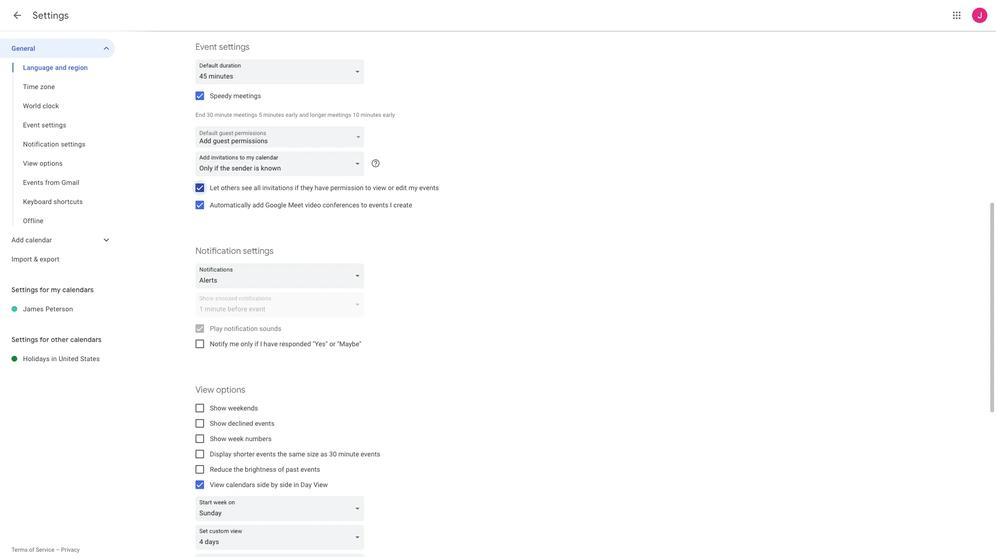 Task type: locate. For each thing, give the bounding box(es) containing it.
options up events from gmail
[[40, 160, 63, 167]]

clock
[[43, 102, 59, 110]]

size
[[307, 450, 319, 458]]

show left weekends
[[210, 404, 226, 412]]

2 for from the top
[[40, 335, 49, 344]]

of
[[278, 466, 284, 473], [29, 547, 34, 554]]

notification settings inside group
[[23, 140, 86, 148]]

or left edit on the left
[[388, 184, 394, 192]]

in left united
[[51, 355, 57, 363]]

james
[[23, 305, 44, 313]]

view calendars side by side in day view
[[210, 481, 328, 489]]

0 horizontal spatial early
[[286, 112, 298, 118]]

for left other
[[40, 335, 49, 344]]

1 horizontal spatial add
[[199, 137, 211, 145]]

30 right end
[[207, 112, 213, 118]]

1 horizontal spatial minute
[[338, 450, 359, 458]]

terms
[[12, 547, 28, 554]]

from
[[45, 179, 60, 186]]

events
[[419, 184, 439, 192], [369, 201, 388, 209], [255, 420, 275, 427], [256, 450, 276, 458], [361, 450, 380, 458], [301, 466, 320, 473]]

1 vertical spatial if
[[255, 340, 259, 348]]

0 vertical spatial event
[[196, 42, 217, 52]]

guest right default
[[219, 130, 233, 137]]

guest down default
[[213, 137, 230, 145]]

1 vertical spatial my
[[51, 286, 61, 294]]

1 vertical spatial for
[[40, 335, 49, 344]]

1 horizontal spatial my
[[409, 184, 418, 192]]

1 horizontal spatial if
[[295, 184, 299, 192]]

30
[[207, 112, 213, 118], [329, 450, 337, 458]]

minutes right 10 on the left
[[361, 112, 381, 118]]

1 vertical spatial event
[[23, 121, 40, 129]]

0 vertical spatial 30
[[207, 112, 213, 118]]

view right day
[[313, 481, 328, 489]]

early
[[286, 112, 298, 118], [383, 112, 395, 118]]

edit
[[396, 184, 407, 192]]

i
[[390, 201, 392, 209], [260, 340, 262, 348]]

1 vertical spatial and
[[299, 112, 309, 118]]

0 horizontal spatial 30
[[207, 112, 213, 118]]

tree
[[0, 39, 115, 269]]

general tree item
[[0, 39, 115, 58]]

2 minutes from the left
[[361, 112, 381, 118]]

notification settings down the 'automatically'
[[196, 246, 274, 256]]

0 vertical spatial to
[[365, 184, 371, 192]]

1 vertical spatial options
[[216, 385, 245, 395]]

i right only
[[260, 340, 262, 348]]

calendars up states
[[70, 335, 102, 344]]

view up events
[[23, 160, 38, 167]]

1 horizontal spatial event
[[196, 42, 217, 52]]

service
[[36, 547, 54, 554]]

0 horizontal spatial and
[[55, 64, 67, 71]]

0 vertical spatial if
[[295, 184, 299, 192]]

0 vertical spatial notification settings
[[23, 140, 86, 148]]

0 vertical spatial or
[[388, 184, 394, 192]]

1 vertical spatial event settings
[[23, 121, 66, 129]]

terms of service link
[[12, 547, 54, 554]]

view
[[23, 160, 38, 167], [196, 385, 214, 395], [210, 481, 224, 489], [313, 481, 328, 489]]

world clock
[[23, 102, 59, 110]]

1 vertical spatial notification settings
[[196, 246, 274, 256]]

0 horizontal spatial view options
[[23, 160, 63, 167]]

1 vertical spatial add
[[12, 236, 24, 244]]

side left the by
[[257, 481, 269, 489]]

1 vertical spatial show
[[210, 420, 226, 427]]

0 horizontal spatial notification
[[23, 140, 59, 148]]

the down shorter in the left of the page
[[234, 466, 243, 473]]

1 vertical spatial i
[[260, 340, 262, 348]]

1 vertical spatial notification
[[196, 246, 241, 256]]

0 vertical spatial in
[[51, 355, 57, 363]]

1 horizontal spatial minutes
[[361, 112, 381, 118]]

in
[[51, 355, 57, 363], [294, 481, 299, 489]]

guest
[[219, 130, 233, 137], [213, 137, 230, 145]]

have
[[315, 184, 329, 192], [264, 340, 278, 348]]

0 vertical spatial add
[[199, 137, 211, 145]]

1 vertical spatial calendars
[[70, 335, 102, 344]]

minute right as
[[338, 450, 359, 458]]

calendars down reduce
[[226, 481, 255, 489]]

1 horizontal spatial side
[[280, 481, 292, 489]]

0 vertical spatial notification
[[23, 140, 59, 148]]

add up import
[[12, 236, 24, 244]]

0 vertical spatial have
[[315, 184, 329, 192]]

show
[[210, 404, 226, 412], [210, 420, 226, 427], [210, 435, 226, 443]]

past
[[286, 466, 299, 473]]

automatically add google meet video conferences to events i create
[[210, 201, 412, 209]]

show up display in the bottom left of the page
[[210, 435, 226, 443]]

meetings up the 5
[[233, 92, 261, 100]]

0 horizontal spatial i
[[260, 340, 262, 348]]

if left they
[[295, 184, 299, 192]]

have right they
[[315, 184, 329, 192]]

1 for from the top
[[40, 286, 49, 294]]

declined
[[228, 420, 253, 427]]

1 vertical spatial have
[[264, 340, 278, 348]]

to left view
[[365, 184, 371, 192]]

holidays in united states
[[23, 355, 100, 363]]

early up add guest permissions dropdown button
[[286, 112, 298, 118]]

side
[[257, 481, 269, 489], [280, 481, 292, 489]]

my up james peterson tree item
[[51, 286, 61, 294]]

view options up events from gmail
[[23, 160, 63, 167]]

for up james peterson
[[40, 286, 49, 294]]

settings
[[33, 10, 69, 22], [12, 286, 38, 294], [12, 335, 38, 344]]

settings up james on the left of page
[[12, 286, 38, 294]]

2 show from the top
[[210, 420, 226, 427]]

1 vertical spatial or
[[329, 340, 336, 348]]

events from gmail
[[23, 179, 79, 186]]

options up show weekends at the bottom left of page
[[216, 385, 245, 395]]

calendars up 'peterson'
[[62, 286, 94, 294]]

None field
[[196, 59, 368, 84], [196, 151, 368, 176], [196, 264, 368, 288], [196, 496, 368, 521], [196, 525, 368, 550], [196, 59, 368, 84], [196, 151, 368, 176], [196, 264, 368, 288], [196, 496, 368, 521], [196, 525, 368, 550]]

minute down speedy
[[215, 112, 232, 118]]

0 vertical spatial for
[[40, 286, 49, 294]]

of left past
[[278, 466, 284, 473]]

keyboard shortcuts
[[23, 198, 83, 206]]

the left same
[[278, 450, 287, 458]]

calendars
[[62, 286, 94, 294], [70, 335, 102, 344], [226, 481, 255, 489]]

view up show weekends at the bottom left of page
[[196, 385, 214, 395]]

notification
[[224, 325, 258, 333]]

2 vertical spatial show
[[210, 435, 226, 443]]

1 horizontal spatial early
[[383, 112, 395, 118]]

1 early from the left
[[286, 112, 298, 118]]

my
[[409, 184, 418, 192], [51, 286, 61, 294]]

notification down the 'automatically'
[[196, 246, 241, 256]]

1 vertical spatial settings
[[12, 286, 38, 294]]

3 show from the top
[[210, 435, 226, 443]]

1 horizontal spatial of
[[278, 466, 284, 473]]

2 early from the left
[[383, 112, 395, 118]]

0 horizontal spatial add
[[12, 236, 24, 244]]

1 horizontal spatial the
[[278, 450, 287, 458]]

permission
[[330, 184, 364, 192]]

early right 10 on the left
[[383, 112, 395, 118]]

settings up the holidays
[[12, 335, 38, 344]]

see
[[242, 184, 252, 192]]

"yes"
[[313, 340, 328, 348]]

notification down the world clock
[[23, 140, 59, 148]]

1 horizontal spatial i
[[390, 201, 392, 209]]

1 vertical spatial view options
[[196, 385, 245, 395]]

0 vertical spatial settings
[[33, 10, 69, 22]]

1 vertical spatial guest
[[213, 137, 230, 145]]

0 horizontal spatial if
[[255, 340, 259, 348]]

1 horizontal spatial event settings
[[196, 42, 250, 52]]

events right as
[[361, 450, 380, 458]]

0 horizontal spatial minute
[[215, 112, 232, 118]]

privacy
[[61, 547, 80, 554]]

notification settings up from at top
[[23, 140, 86, 148]]

1 horizontal spatial options
[[216, 385, 245, 395]]

for for my
[[40, 286, 49, 294]]

0 horizontal spatial my
[[51, 286, 61, 294]]

show down show weekends at the bottom left of page
[[210, 420, 226, 427]]

and left the region
[[55, 64, 67, 71]]

holidays in united states link
[[23, 349, 115, 369]]

view
[[373, 184, 386, 192]]

events down view
[[369, 201, 388, 209]]

my right edit on the left
[[409, 184, 418, 192]]

event settings
[[196, 42, 250, 52], [23, 121, 66, 129]]

invitations
[[262, 184, 293, 192]]

0 vertical spatial calendars
[[62, 286, 94, 294]]

keyboard
[[23, 198, 52, 206]]

0 vertical spatial options
[[40, 160, 63, 167]]

1 show from the top
[[210, 404, 226, 412]]

to right conferences
[[361, 201, 367, 209]]

minutes
[[263, 112, 284, 118], [361, 112, 381, 118]]

settings right "go back" icon
[[33, 10, 69, 22]]

if right only
[[255, 340, 259, 348]]

0 horizontal spatial event
[[23, 121, 40, 129]]

30 right as
[[329, 450, 337, 458]]

settings for settings for other calendars
[[12, 335, 38, 344]]

side right the by
[[280, 481, 292, 489]]

0 vertical spatial event settings
[[196, 42, 250, 52]]

1 vertical spatial in
[[294, 481, 299, 489]]

events down the size at the bottom left of the page
[[301, 466, 320, 473]]

import
[[12, 255, 32, 263]]

tree containing general
[[0, 39, 115, 269]]

event
[[196, 42, 217, 52], [23, 121, 40, 129]]

0 horizontal spatial have
[[264, 340, 278, 348]]

group
[[0, 58, 115, 231]]

and left the longer
[[299, 112, 309, 118]]

i left create
[[390, 201, 392, 209]]

1 horizontal spatial view options
[[196, 385, 245, 395]]

show for show declined events
[[210, 420, 226, 427]]

for for other
[[40, 335, 49, 344]]

and
[[55, 64, 67, 71], [299, 112, 309, 118]]

view options up show weekends at the bottom left of page
[[196, 385, 245, 395]]

have down sounds
[[264, 340, 278, 348]]

0 horizontal spatial notification settings
[[23, 140, 86, 148]]

1 vertical spatial the
[[234, 466, 243, 473]]

0 vertical spatial i
[[390, 201, 392, 209]]

0 vertical spatial show
[[210, 404, 226, 412]]

settings
[[219, 42, 250, 52], [42, 121, 66, 129], [61, 140, 86, 148], [243, 246, 274, 256]]

meetings left 10 on the left
[[328, 112, 351, 118]]

1 horizontal spatial in
[[294, 481, 299, 489]]

in left day
[[294, 481, 299, 489]]

0 horizontal spatial minutes
[[263, 112, 284, 118]]

minute
[[215, 112, 232, 118], [338, 450, 359, 458]]

1 vertical spatial of
[[29, 547, 34, 554]]

minutes right the 5
[[263, 112, 284, 118]]

add down default
[[199, 137, 211, 145]]

show for show weekends
[[210, 404, 226, 412]]

display shorter events the same size as 30 minute events
[[210, 450, 380, 458]]

1 horizontal spatial 30
[[329, 450, 337, 458]]

options
[[40, 160, 63, 167], [216, 385, 245, 395]]

holidays
[[23, 355, 50, 363]]

add
[[252, 201, 264, 209]]

meetings
[[233, 92, 261, 100], [234, 112, 257, 118], [328, 112, 351, 118]]

2 vertical spatial settings
[[12, 335, 38, 344]]

the
[[278, 450, 287, 458], [234, 466, 243, 473]]

0 horizontal spatial side
[[257, 481, 269, 489]]

in inside 'link'
[[51, 355, 57, 363]]

0 horizontal spatial of
[[29, 547, 34, 554]]

google
[[265, 201, 287, 209]]

0 horizontal spatial in
[[51, 355, 57, 363]]

of right terms
[[29, 547, 34, 554]]

1 horizontal spatial notification settings
[[196, 246, 274, 256]]

or right "yes"
[[329, 340, 336, 348]]



Task type: describe. For each thing, give the bounding box(es) containing it.
settings for settings for my calendars
[[12, 286, 38, 294]]

week
[[228, 435, 244, 443]]

by
[[271, 481, 278, 489]]

add inside default guest permissions add guest permissions
[[199, 137, 211, 145]]

0 vertical spatial the
[[278, 450, 287, 458]]

notify me only if i have responded "yes" or "maybe"
[[210, 340, 361, 348]]

show for show week numbers
[[210, 435, 226, 443]]

events up numbers
[[255, 420, 275, 427]]

go back image
[[12, 10, 23, 21]]

1 horizontal spatial and
[[299, 112, 309, 118]]

settings for my calendars
[[12, 286, 94, 294]]

notify
[[210, 340, 228, 348]]

events
[[23, 179, 43, 186]]

others
[[221, 184, 240, 192]]

privacy link
[[61, 547, 80, 554]]

1 side from the left
[[257, 481, 269, 489]]

responded
[[279, 340, 311, 348]]

states
[[80, 355, 100, 363]]

meet
[[288, 201, 303, 209]]

1 horizontal spatial have
[[315, 184, 329, 192]]

reduce
[[210, 466, 232, 473]]

meetings left the 5
[[234, 112, 257, 118]]

only
[[241, 340, 253, 348]]

default
[[199, 130, 218, 137]]

1 vertical spatial minute
[[338, 450, 359, 458]]

automatically
[[210, 201, 251, 209]]

time zone
[[23, 83, 55, 91]]

calendar
[[25, 236, 52, 244]]

brightness
[[245, 466, 276, 473]]

add guest permissions button
[[196, 127, 364, 150]]

1 vertical spatial 30
[[329, 450, 337, 458]]

me
[[229, 340, 239, 348]]

1 horizontal spatial or
[[388, 184, 394, 192]]

let
[[210, 184, 219, 192]]

james peterson tree item
[[0, 300, 115, 319]]

settings heading
[[33, 10, 69, 22]]

united
[[59, 355, 78, 363]]

display
[[210, 450, 232, 458]]

zone
[[40, 83, 55, 91]]

shortcuts
[[54, 198, 83, 206]]

speedy
[[210, 92, 232, 100]]

notification inside group
[[23, 140, 59, 148]]

language and region
[[23, 64, 88, 71]]

2 side from the left
[[280, 481, 292, 489]]

10
[[353, 112, 359, 118]]

–
[[56, 547, 60, 554]]

world
[[23, 102, 41, 110]]

region
[[68, 64, 88, 71]]

show week numbers
[[210, 435, 272, 443]]

play notification sounds
[[210, 325, 281, 333]]

show weekends
[[210, 404, 258, 412]]

5
[[259, 112, 262, 118]]

reduce the brightness of past events
[[210, 466, 320, 473]]

weekends
[[228, 404, 258, 412]]

default guest permissions add guest permissions
[[199, 130, 268, 145]]

video
[[305, 201, 321, 209]]

gmail
[[62, 179, 79, 186]]

1 vertical spatial to
[[361, 201, 367, 209]]

they
[[301, 184, 313, 192]]

peterson
[[45, 305, 73, 313]]

play
[[210, 325, 223, 333]]

james peterson
[[23, 305, 73, 313]]

0 horizontal spatial options
[[40, 160, 63, 167]]

numbers
[[245, 435, 272, 443]]

day
[[301, 481, 312, 489]]

holidays in united states tree item
[[0, 349, 115, 369]]

general
[[12, 45, 35, 52]]

terms of service – privacy
[[12, 547, 80, 554]]

calendars for settings for my calendars
[[62, 286, 94, 294]]

0 vertical spatial of
[[278, 466, 284, 473]]

calendars for settings for other calendars
[[70, 335, 102, 344]]

group containing language and region
[[0, 58, 115, 231]]

event inside group
[[23, 121, 40, 129]]

add calendar
[[12, 236, 52, 244]]

shorter
[[233, 450, 255, 458]]

0 horizontal spatial or
[[329, 340, 336, 348]]

end
[[196, 112, 205, 118]]

0 horizontal spatial the
[[234, 466, 243, 473]]

settings for other calendars
[[12, 335, 102, 344]]

end 30 minute meetings 5 minutes early and longer meetings 10 minutes early
[[196, 112, 395, 118]]

import & export
[[12, 255, 59, 263]]

0 vertical spatial view options
[[23, 160, 63, 167]]

2 vertical spatial calendars
[[226, 481, 255, 489]]

0 horizontal spatial event settings
[[23, 121, 66, 129]]

sounds
[[259, 325, 281, 333]]

speedy meetings
[[210, 92, 261, 100]]

show declined events
[[210, 420, 275, 427]]

offline
[[23, 217, 43, 225]]

view down reduce
[[210, 481, 224, 489]]

other
[[51, 335, 69, 344]]

events right edit on the left
[[419, 184, 439, 192]]

1 minutes from the left
[[263, 112, 284, 118]]

longer
[[310, 112, 326, 118]]

language
[[23, 64, 53, 71]]

settings for settings
[[33, 10, 69, 22]]

1 horizontal spatial notification
[[196, 246, 241, 256]]

0 vertical spatial minute
[[215, 112, 232, 118]]

let others see all invitations if they have permission to view or edit my events
[[210, 184, 439, 192]]

0 vertical spatial guest
[[219, 130, 233, 137]]

events up the reduce the brightness of past events
[[256, 450, 276, 458]]

all
[[254, 184, 261, 192]]

"maybe"
[[337, 340, 361, 348]]

0 vertical spatial permissions
[[235, 130, 266, 137]]

conferences
[[323, 201, 360, 209]]

&
[[34, 255, 38, 263]]

same
[[289, 450, 305, 458]]

time
[[23, 83, 38, 91]]

create
[[394, 201, 412, 209]]

view inside group
[[23, 160, 38, 167]]

0 vertical spatial my
[[409, 184, 418, 192]]

export
[[40, 255, 59, 263]]

as
[[320, 450, 328, 458]]

1 vertical spatial permissions
[[231, 137, 268, 145]]

0 vertical spatial and
[[55, 64, 67, 71]]



Task type: vqa. For each thing, say whether or not it's contained in the screenshot.
Go back image
yes



